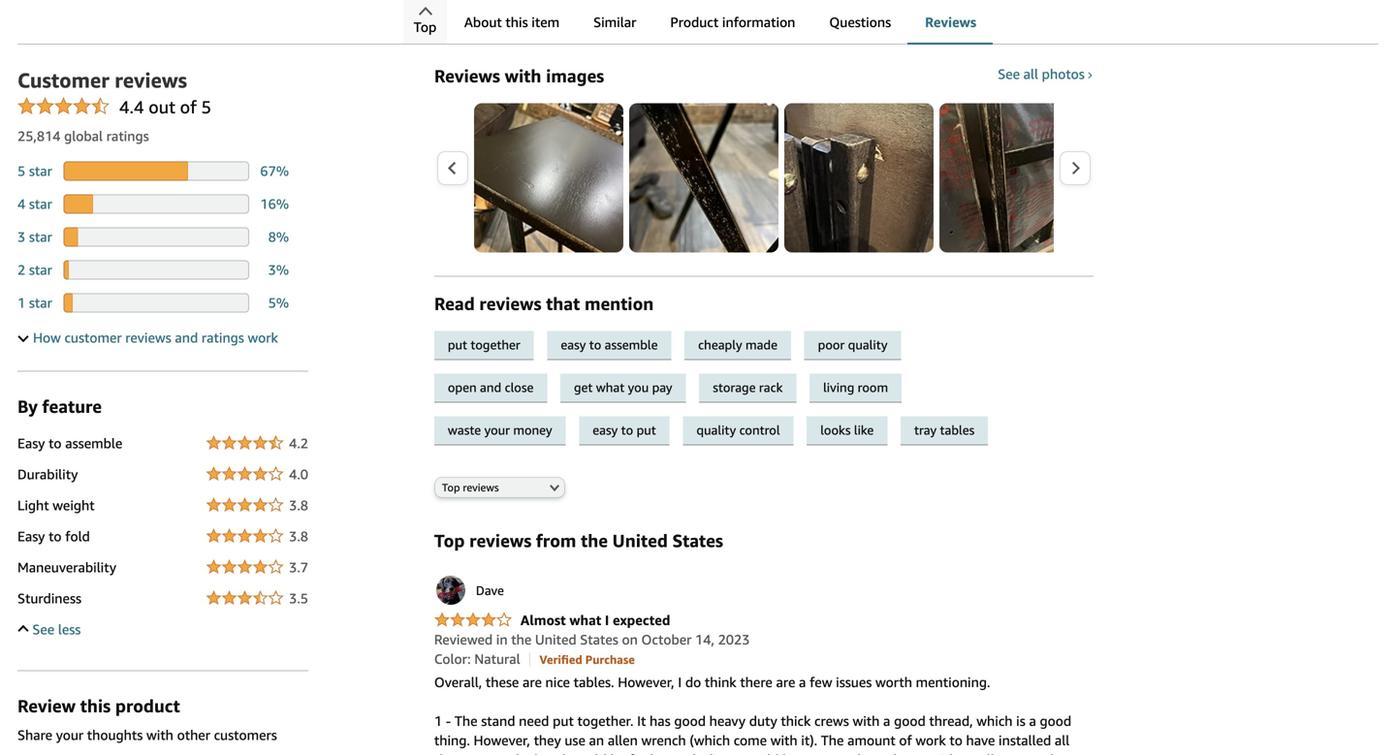 Task type: describe. For each thing, give the bounding box(es) containing it.
pay
[[652, 380, 673, 395]]

top for top reviews from the united states
[[434, 531, 465, 552]]

screws
[[472, 752, 513, 756]]

customers
[[214, 728, 277, 744]]

0 horizontal spatial have
[[783, 752, 812, 756]]

25,814 global ratings
[[17, 128, 149, 144]]

3 good from the left
[[1040, 714, 1072, 730]]

your for share
[[56, 728, 84, 744]]

0 horizontal spatial quality
[[697, 423, 737, 438]]

4.4 out of 5
[[119, 97, 212, 117]]

67% link
[[260, 163, 289, 179]]

easy to put
[[593, 423, 657, 438]]

to for easy to assemble
[[49, 436, 62, 452]]

3.8 for light weight
[[289, 498, 308, 514]]

global
[[64, 128, 103, 144]]

see less button
[[17, 622, 81, 638]]

they
[[534, 733, 561, 749]]

easy to fold
[[17, 529, 90, 545]]

1 horizontal spatial united
[[613, 531, 668, 552]]

star for 5 star
[[29, 163, 52, 179]]

product information
[[671, 14, 796, 30]]

beyond
[[650, 752, 696, 756]]

feature
[[42, 396, 102, 417]]

in
[[496, 632, 508, 648]]

0 horizontal spatial a
[[799, 675, 807, 691]]

top for top reviews
[[442, 482, 460, 494]]

light
[[17, 498, 49, 514]]

3.7
[[289, 560, 308, 576]]

open and close
[[448, 380, 534, 395]]

close
[[505, 380, 534, 395]]

natural
[[475, 651, 521, 667]]

0 vertical spatial the
[[581, 531, 608, 552]]

what for get
[[596, 380, 625, 395]]

0 horizontal spatial an
[[589, 733, 605, 749]]

3
[[17, 229, 25, 245]]

4
[[17, 196, 25, 212]]

1 horizontal spatial an
[[962, 752, 977, 756]]

sturdiness
[[17, 591, 82, 607]]

search image
[[27, 0, 40, 10]]

1 good from the left
[[675, 714, 706, 730]]

verified
[[540, 653, 583, 667]]

color:
[[434, 651, 471, 667]]

with down thick
[[771, 733, 798, 749]]

questions
[[830, 14, 892, 30]]

storage rack
[[713, 380, 783, 395]]

extender collapse image
[[18, 626, 29, 637]]

that
[[546, 294, 580, 314]]

use
[[565, 733, 586, 749]]

easy to put link
[[579, 417, 683, 446]]

what inside "1 - the stand need put together. it has good heavy duty thick crews with a good thread, which is a good thing. however, they use an allen wrench (which come with it). the amount of work to have installed all those screws by hand would be far beyond what i would have wanted to take on with an allen wrench."
[[700, 752, 731, 756]]

like
[[855, 423, 874, 438]]

how
[[33, 330, 61, 346]]

| image
[[530, 653, 531, 667]]

0 vertical spatial of
[[180, 97, 197, 117]]

expected
[[613, 613, 671, 629]]

light weight
[[17, 498, 95, 514]]

information
[[723, 14, 796, 30]]

4 star
[[17, 196, 52, 212]]

star for 3 star
[[29, 229, 52, 245]]

0 vertical spatial 5
[[201, 97, 212, 117]]

0 horizontal spatial ratings
[[106, 128, 149, 144]]

1 horizontal spatial a
[[884, 714, 891, 730]]

star for 2 star
[[29, 262, 52, 278]]

progress bar for 3 star
[[63, 228, 249, 247]]

reviewed in the united states on october 14, 2023
[[434, 632, 750, 648]]

1 are from the left
[[523, 675, 542, 691]]

1 vertical spatial states
[[580, 632, 619, 648]]

0 vertical spatial i
[[605, 613, 610, 629]]

see for see less
[[32, 622, 54, 638]]

progress bar for 2 star
[[63, 261, 249, 280]]

it
[[637, 714, 646, 730]]

cheaply
[[699, 338, 743, 353]]

to for easy to fold
[[49, 529, 62, 545]]

top reviews element
[[17, 40, 1397, 756]]

14,
[[696, 632, 715, 648]]

durability
[[17, 467, 78, 483]]

tables.
[[574, 675, 615, 691]]

1 horizontal spatial i
[[678, 675, 682, 691]]

about
[[465, 14, 502, 30]]

see for see all photos
[[998, 66, 1021, 82]]

2 star
[[17, 262, 52, 278]]

nice
[[546, 675, 570, 691]]

3 star link
[[17, 229, 52, 245]]

weight
[[53, 498, 95, 514]]

tray tables
[[915, 423, 975, 438]]

3.5
[[289, 591, 308, 607]]

stand
[[481, 714, 516, 730]]

room
[[858, 380, 889, 395]]

by
[[17, 396, 38, 417]]

dave
[[476, 584, 504, 599]]

read reviews that mention
[[434, 294, 654, 314]]

mentioning.
[[916, 675, 991, 691]]

living
[[824, 380, 855, 395]]

16% link
[[260, 196, 289, 212]]

less
[[58, 622, 81, 638]]

reviews for reviews with images
[[434, 66, 500, 86]]

4.0
[[289, 467, 308, 483]]

0 vertical spatial put
[[448, 338, 468, 353]]

star for 4 star
[[29, 196, 52, 212]]

poor quality link
[[805, 331, 911, 360]]

with left images
[[505, 66, 542, 86]]

tray
[[915, 423, 937, 438]]

issues
[[836, 675, 872, 691]]

how customer reviews and ratings work button
[[17, 328, 278, 348]]

previous image
[[447, 161, 458, 176]]

thing.
[[434, 733, 470, 749]]

with down product
[[146, 728, 174, 744]]

what for almost
[[570, 613, 602, 629]]

images
[[546, 66, 605, 86]]

16%
[[260, 196, 289, 212]]

reviews with images
[[434, 66, 605, 86]]

0 vertical spatial have
[[967, 733, 996, 749]]

top reviews
[[442, 482, 499, 494]]

easy to assemble link
[[547, 331, 685, 360]]

i inside "1 - the stand need put together. it has good heavy duty thick crews with a good thread, which is a good thing. however, they use an allen wrench (which come with it). the amount of work to have installed all those screws by hand would be far beyond what i would have wanted to take on with an allen wrench."
[[734, 752, 738, 756]]

verified purchase link
[[540, 651, 635, 667]]

2023
[[718, 632, 750, 648]]

expand image
[[18, 332, 29, 343]]

to down amount
[[865, 752, 878, 756]]

duty
[[750, 714, 778, 730]]

easy for easy to fold
[[17, 529, 45, 545]]

0 horizontal spatial the
[[455, 714, 478, 730]]

looks like link
[[807, 417, 901, 446]]

easy to assemble
[[17, 436, 123, 452]]

1 - the stand need put together. it has good heavy duty thick crews with a good thread, which is a good thing. however, they use an allen wrench (which come with it). the amount of work to have installed all those screws by hand would be far beyond what i would have wanted to take on with an allen wrench. 
[[434, 714, 1075, 756]]

1 horizontal spatial states
[[673, 531, 724, 552]]

living room
[[824, 380, 889, 395]]

2 would from the left
[[741, 752, 779, 756]]

and inside dropdown button
[[175, 330, 198, 346]]

0 horizontal spatial the
[[511, 632, 532, 648]]

0 horizontal spatial allen
[[608, 733, 638, 749]]

control
[[740, 423, 780, 438]]

easy for easy to put
[[593, 423, 618, 438]]

ratings inside how customer reviews and ratings work dropdown button
[[202, 330, 244, 346]]

with up amount
[[853, 714, 880, 730]]

item
[[532, 14, 560, 30]]

cheaply made link
[[685, 331, 805, 360]]

5% link
[[268, 295, 289, 311]]

easy for easy to assemble
[[561, 338, 586, 353]]

hand
[[535, 752, 566, 756]]



Task type: locate. For each thing, give the bounding box(es) containing it.
2 vertical spatial top
[[434, 531, 465, 552]]

1 vertical spatial allen
[[980, 752, 1010, 756]]

1 vertical spatial easy
[[17, 529, 45, 545]]

3 star from the top
[[29, 229, 52, 245]]

1 star
[[17, 295, 52, 311]]

what right get
[[596, 380, 625, 395]]

to inside easy to put link
[[621, 423, 634, 438]]

easy down the that
[[561, 338, 586, 353]]

and left close
[[480, 380, 502, 395]]

to down the get what you pay link
[[621, 423, 634, 438]]

easy to assemble
[[561, 338, 658, 353]]

reviews for read reviews that mention
[[480, 294, 542, 314]]

what
[[596, 380, 625, 395], [570, 613, 602, 629], [700, 752, 731, 756]]

8%
[[268, 229, 289, 245]]

1 horizontal spatial this
[[506, 14, 528, 30]]

would
[[569, 752, 607, 756], [741, 752, 779, 756]]

top down waste
[[442, 482, 460, 494]]

1 horizontal spatial your
[[485, 423, 510, 438]]

4 star from the top
[[29, 262, 52, 278]]

all inside "1 - the stand need put together. it has good heavy duty thick crews with a good thread, which is a good thing. however, they use an allen wrench (which come with it). the amount of work to have installed all those screws by hand would be far beyond what i would have wanted to take on with an allen wrench."
[[1055, 733, 1070, 749]]

see left the photos at the right of the page
[[998, 66, 1021, 82]]

5%
[[268, 295, 289, 311]]

open and close link
[[434, 374, 561, 403]]

2 are from the left
[[777, 675, 796, 691]]

0 horizontal spatial 1
[[17, 295, 25, 311]]

5 progress bar from the top
[[63, 294, 249, 313]]

Search in reviews, Q&A... search field
[[17, 0, 794, 19]]

your right waste
[[485, 423, 510, 438]]

installed
[[999, 733, 1052, 749]]

1 vertical spatial see
[[32, 622, 54, 638]]

a right is
[[1030, 714, 1037, 730]]

4.2
[[289, 436, 308, 452]]

put left together
[[448, 338, 468, 353]]

0 vertical spatial however,
[[618, 675, 675, 691]]

2 3.8 from the top
[[289, 529, 308, 545]]

your right share
[[56, 728, 84, 744]]

assemble down mention at the top of the page
[[605, 338, 658, 353]]

and right 'customer'
[[175, 330, 198, 346]]

0 horizontal spatial reviews
[[434, 66, 500, 86]]

almost what i expected link
[[434, 613, 671, 630]]

0 vertical spatial see
[[998, 66, 1021, 82]]

progress bar for 1 star
[[63, 294, 249, 313]]

reviews down about
[[434, 66, 500, 86]]

3.8 down 4.0 at the bottom of page
[[289, 498, 308, 514]]

all up wrench. on the right of the page
[[1055, 733, 1070, 749]]

easy for easy to assemble
[[17, 436, 45, 452]]

would down use
[[569, 752, 607, 756]]

the right from
[[581, 531, 608, 552]]

1 horizontal spatial are
[[777, 675, 796, 691]]

0 vertical spatial 1
[[17, 295, 25, 311]]

together.
[[578, 714, 634, 730]]

crews
[[815, 714, 850, 730]]

reviews right 'customer'
[[125, 330, 171, 346]]

0 horizontal spatial put
[[448, 338, 468, 353]]

think
[[705, 675, 737, 691]]

of right the out in the left top of the page
[[180, 97, 197, 117]]

allen up be
[[608, 733, 638, 749]]

0 vertical spatial this
[[506, 14, 528, 30]]

1 vertical spatial reviews
[[434, 66, 500, 86]]

work down 5% link
[[248, 330, 278, 346]]

1 horizontal spatial on
[[912, 752, 927, 756]]

the up the wanted
[[821, 733, 844, 749]]

1 horizontal spatial ratings
[[202, 330, 244, 346]]

1 vertical spatial quality
[[697, 423, 737, 438]]

see all photos link
[[998, 66, 1094, 82]]

1 down 2
[[17, 295, 25, 311]]

need
[[519, 714, 550, 730]]

4.4
[[119, 97, 144, 117]]

to up get
[[590, 338, 602, 353]]

from
[[536, 531, 577, 552]]

be
[[611, 752, 626, 756]]

however, up screws
[[474, 733, 531, 749]]

4 progress bar from the top
[[63, 261, 249, 280]]

1 horizontal spatial assemble
[[605, 338, 658, 353]]

looks like
[[821, 423, 874, 438]]

0 vertical spatial what
[[596, 380, 625, 395]]

by feature
[[17, 396, 102, 417]]

quality control
[[697, 423, 780, 438]]

progress bar for 5 star
[[63, 162, 249, 181]]

1 vertical spatial however,
[[474, 733, 531, 749]]

1 inside "1 - the stand need put together. it has good heavy duty thick crews with a good thread, which is a good thing. however, they use an allen wrench (which come with it). the amount of work to have installed all those screws by hand would be far beyond what i would have wanted to take on with an allen wrench."
[[434, 714, 442, 730]]

reviews inside dropdown button
[[125, 330, 171, 346]]

by
[[516, 752, 531, 756]]

united up expected
[[613, 531, 668, 552]]

2 vertical spatial i
[[734, 752, 738, 756]]

1 horizontal spatial see
[[998, 66, 1021, 82]]

1 horizontal spatial 1
[[434, 714, 442, 730]]

2 star from the top
[[29, 196, 52, 212]]

next image
[[1071, 161, 1082, 176]]

come
[[734, 733, 767, 749]]

1 vertical spatial united
[[535, 632, 577, 648]]

on right take
[[912, 752, 927, 756]]

1 3.8 from the top
[[289, 498, 308, 514]]

2
[[17, 262, 25, 278]]

0 vertical spatial and
[[175, 330, 198, 346]]

put down you
[[637, 423, 657, 438]]

1 horizontal spatial the
[[581, 531, 608, 552]]

1 horizontal spatial have
[[967, 733, 996, 749]]

this left item on the left top of the page
[[506, 14, 528, 30]]

5
[[201, 97, 212, 117], [17, 163, 25, 179]]

top for top
[[414, 19, 437, 35]]

similar
[[594, 14, 637, 30]]

are right there
[[777, 675, 796, 691]]

star down 2 star link
[[29, 295, 52, 311]]

0 horizontal spatial however,
[[474, 733, 531, 749]]

(which
[[690, 733, 731, 749]]

3.8 up 3.7
[[289, 529, 308, 545]]

1 vertical spatial i
[[678, 675, 682, 691]]

put inside "1 - the stand need put together. it has good heavy duty thick crews with a good thread, which is a good thing. however, they use an allen wrench (which come with it). the amount of work to have installed all those screws by hand would be far beyond what i would have wanted to take on with an allen wrench."
[[553, 714, 574, 730]]

0 horizontal spatial on
[[622, 632, 638, 648]]

0 horizontal spatial i
[[605, 613, 610, 629]]

0 horizontal spatial see
[[32, 622, 54, 638]]

this for review
[[80, 696, 111, 717]]

0 vertical spatial top
[[414, 19, 437, 35]]

1 vertical spatial the
[[511, 632, 532, 648]]

this inside top reviews element
[[80, 696, 111, 717]]

5 star link
[[17, 163, 52, 179]]

67%
[[260, 163, 289, 179]]

share
[[17, 728, 52, 744]]

8% link
[[268, 229, 289, 245]]

customer
[[64, 330, 122, 346]]

1 for 1 - the stand need put together. it has good heavy duty thick crews with a good thread, which is a good thing. however, they use an allen wrench (which come with it). the amount of work to have installed all those screws by hand would be far beyond what i would have wanted to take on with an allen wrench. 
[[434, 714, 442, 730]]

3.8 for easy to fold
[[289, 529, 308, 545]]

0 horizontal spatial this
[[80, 696, 111, 717]]

dropdown image
[[550, 484, 560, 492]]

list inside top reviews element
[[474, 103, 1397, 253]]

of inside "1 - the stand need put together. it has good heavy duty thick crews with a good thread, which is a good thing. however, they use an allen wrench (which come with it). the amount of work to have installed all those screws by hand would be far beyond what i would have wanted to take on with an allen wrench."
[[900, 733, 913, 749]]

1 vertical spatial put
[[637, 423, 657, 438]]

easy up durability
[[17, 436, 45, 452]]

star for 1 star
[[29, 295, 52, 311]]

0 vertical spatial ratings
[[106, 128, 149, 144]]

5 star from the top
[[29, 295, 52, 311]]

is
[[1017, 714, 1026, 730]]

reviews for reviews
[[926, 14, 977, 30]]

1 horizontal spatial put
[[553, 714, 574, 730]]

1 would from the left
[[569, 752, 607, 756]]

almost what i expected
[[521, 613, 671, 629]]

progress bar
[[63, 162, 249, 181], [63, 195, 249, 214], [63, 228, 249, 247], [63, 261, 249, 280], [63, 294, 249, 313]]

1 vertical spatial an
[[962, 752, 977, 756]]

see less
[[32, 622, 81, 638]]

1 progress bar from the top
[[63, 162, 249, 181]]

0 vertical spatial the
[[455, 714, 478, 730]]

work
[[248, 330, 278, 346], [916, 733, 947, 749]]

2 good from the left
[[895, 714, 926, 730]]

reviews up together
[[480, 294, 542, 314]]

work inside dropdown button
[[248, 330, 278, 346]]

0 vertical spatial easy
[[17, 436, 45, 452]]

waste your money link
[[434, 417, 579, 446]]

of up take
[[900, 733, 913, 749]]

allen
[[608, 733, 638, 749], [980, 752, 1010, 756]]

what up reviewed in the united states on october 14, 2023
[[570, 613, 602, 629]]

0 horizontal spatial your
[[56, 728, 84, 744]]

how customer reviews and ratings work
[[33, 330, 278, 346]]

united down almost what i expected link
[[535, 632, 577, 648]]

1 vertical spatial the
[[821, 733, 844, 749]]

would down come
[[741, 752, 779, 756]]

top up dave link
[[434, 531, 465, 552]]

2 horizontal spatial i
[[734, 752, 738, 756]]

work inside "1 - the stand need put together. it has good heavy duty thick crews with a good thread, which is a good thing. however, they use an allen wrench (which come with it). the amount of work to have installed all those screws by hand would be far beyond what i would have wanted to take on with an allen wrench."
[[916, 733, 947, 749]]

product
[[115, 696, 180, 717]]

assemble down feature
[[65, 436, 123, 452]]

assemble for easy to assemble
[[605, 338, 658, 353]]

easy down the light
[[17, 529, 45, 545]]

1 vertical spatial this
[[80, 696, 111, 717]]

0 vertical spatial 3.8
[[289, 498, 308, 514]]

good up (which
[[675, 714, 706, 730]]

star
[[29, 163, 52, 179], [29, 196, 52, 212], [29, 229, 52, 245], [29, 262, 52, 278], [29, 295, 52, 311]]

1 horizontal spatial good
[[895, 714, 926, 730]]

to inside 'easy to assemble' link
[[590, 338, 602, 353]]

good up take
[[895, 714, 926, 730]]

2 easy from the top
[[17, 529, 45, 545]]

see right extender collapse icon
[[32, 622, 54, 638]]

1 vertical spatial have
[[783, 752, 812, 756]]

this up thoughts
[[80, 696, 111, 717]]

3 progress bar from the top
[[63, 228, 249, 247]]

assemble for easy to assemble
[[65, 436, 123, 452]]

2 star link
[[17, 262, 52, 278]]

however, inside "1 - the stand need put together. it has good heavy duty thick crews with a good thread, which is a good thing. however, they use an allen wrench (which come with it). the amount of work to have installed all those screws by hand would be far beyond what i would have wanted to take on with an allen wrench."
[[474, 733, 531, 749]]

reviews up dave
[[470, 531, 532, 552]]

1 easy from the top
[[17, 436, 45, 452]]

star right 3 in the left top of the page
[[29, 229, 52, 245]]

1 vertical spatial assemble
[[65, 436, 123, 452]]

i down come
[[734, 752, 738, 756]]

progress bar for 4 star
[[63, 195, 249, 214]]

1 vertical spatial 1
[[434, 714, 442, 730]]

reviews for top reviews
[[463, 482, 499, 494]]

1 vertical spatial of
[[900, 733, 913, 749]]

2 horizontal spatial a
[[1030, 714, 1037, 730]]

with down 'thread,'
[[931, 752, 958, 756]]

get
[[574, 380, 593, 395]]

5 up 4
[[17, 163, 25, 179]]

0 vertical spatial reviews
[[926, 14, 977, 30]]

overall, these are nice tables. however, i do think there are a few issues worth mentioning.
[[434, 675, 991, 691]]

1 horizontal spatial work
[[916, 733, 947, 749]]

1 horizontal spatial would
[[741, 752, 779, 756]]

3 star
[[17, 229, 52, 245]]

0 vertical spatial united
[[613, 531, 668, 552]]

reviews right questions
[[926, 14, 977, 30]]

0 horizontal spatial would
[[569, 752, 607, 756]]

list
[[474, 103, 1397, 253]]

1 horizontal spatial the
[[821, 733, 844, 749]]

are
[[523, 675, 542, 691], [777, 675, 796, 691]]

5 right the out in the left top of the page
[[201, 97, 212, 117]]

0 horizontal spatial good
[[675, 714, 706, 730]]

united
[[613, 531, 668, 552], [535, 632, 577, 648]]

to up durability
[[49, 436, 62, 452]]

together
[[471, 338, 521, 353]]

0 vertical spatial on
[[622, 632, 638, 648]]

2 vertical spatial put
[[553, 714, 574, 730]]

0 vertical spatial all
[[1024, 66, 1039, 82]]

easy down get what you pay
[[593, 423, 618, 438]]

amount
[[848, 733, 896, 749]]

2 vertical spatial what
[[700, 752, 731, 756]]

see all photos
[[998, 66, 1085, 82]]

0 vertical spatial work
[[248, 330, 278, 346]]

0 vertical spatial assemble
[[605, 338, 658, 353]]

put together link
[[434, 331, 547, 360]]

wrench
[[642, 733, 686, 749]]

thick
[[781, 714, 811, 730]]

work down 'thread,'
[[916, 733, 947, 749]]

share your thoughts with other customers
[[17, 728, 277, 744]]

an down together.
[[589, 733, 605, 749]]

put
[[448, 338, 468, 353], [637, 423, 657, 438], [553, 714, 574, 730]]

about this item
[[465, 14, 560, 30]]

1 star from the top
[[29, 163, 52, 179]]

storage
[[713, 380, 756, 395]]

to for easy to put
[[621, 423, 634, 438]]

almost
[[521, 613, 566, 629]]

a left few
[[799, 675, 807, 691]]

-
[[446, 714, 451, 730]]

to
[[590, 338, 602, 353], [621, 423, 634, 438], [49, 436, 62, 452], [49, 529, 62, 545], [950, 733, 963, 749], [865, 752, 878, 756]]

i left do
[[678, 675, 682, 691]]

0 vertical spatial an
[[589, 733, 605, 749]]

reviews for top reviews from the united states
[[470, 531, 532, 552]]

on down expected
[[622, 632, 638, 648]]

0 vertical spatial your
[[485, 423, 510, 438]]

the right -
[[455, 714, 478, 730]]

1 vertical spatial and
[[480, 380, 502, 395]]

allen down the which
[[980, 752, 1010, 756]]

0 horizontal spatial easy
[[561, 338, 586, 353]]

0 horizontal spatial assemble
[[65, 436, 123, 452]]

have down it).
[[783, 752, 812, 756]]

1 horizontal spatial allen
[[980, 752, 1010, 756]]

verified purchase
[[540, 653, 635, 667]]

2 horizontal spatial good
[[1040, 714, 1072, 730]]

top left about
[[414, 19, 437, 35]]

quality right poor
[[849, 338, 888, 353]]

good right is
[[1040, 714, 1072, 730]]

however,
[[618, 675, 675, 691], [474, 733, 531, 749]]

reviews for customer reviews
[[115, 68, 187, 92]]

assemble
[[605, 338, 658, 353], [65, 436, 123, 452]]

the right in
[[511, 632, 532, 648]]

1 horizontal spatial quality
[[849, 338, 888, 353]]

1 left -
[[434, 714, 442, 730]]

2 horizontal spatial put
[[637, 423, 657, 438]]

those
[[434, 752, 469, 756]]

the
[[455, 714, 478, 730], [821, 733, 844, 749]]

star right 2
[[29, 262, 52, 278]]

take
[[882, 752, 908, 756]]

put together
[[448, 338, 521, 353]]

thread,
[[930, 714, 974, 730]]

to down 'thread,'
[[950, 733, 963, 749]]

i up reviewed in the united states on october 14, 2023
[[605, 613, 610, 629]]

an down 'thread,'
[[962, 752, 977, 756]]

thoughts
[[87, 728, 143, 744]]

customer
[[17, 68, 109, 92]]

3.8
[[289, 498, 308, 514], [289, 529, 308, 545]]

put up use
[[553, 714, 574, 730]]

1 vertical spatial easy
[[593, 423, 618, 438]]

1 horizontal spatial all
[[1055, 733, 1070, 749]]

1 horizontal spatial and
[[480, 380, 502, 395]]

dave link
[[434, 574, 504, 607]]

quality
[[849, 338, 888, 353], [697, 423, 737, 438]]

quality left control
[[697, 423, 737, 438]]

are down | image
[[523, 675, 542, 691]]

a
[[799, 675, 807, 691], [884, 714, 891, 730], [1030, 714, 1037, 730]]

to left fold at the left of the page
[[49, 529, 62, 545]]

good
[[675, 714, 706, 730], [895, 714, 926, 730], [1040, 714, 1072, 730]]

1 for 1 star
[[17, 295, 25, 311]]

0 horizontal spatial of
[[180, 97, 197, 117]]

0 horizontal spatial states
[[580, 632, 619, 648]]

1 horizontal spatial however,
[[618, 675, 675, 691]]

0 vertical spatial quality
[[849, 338, 888, 353]]

however, up it
[[618, 675, 675, 691]]

star right 4
[[29, 196, 52, 212]]

1 vertical spatial top
[[442, 482, 460, 494]]

what down (which
[[700, 752, 731, 756]]

0 horizontal spatial 5
[[17, 163, 25, 179]]

see
[[998, 66, 1021, 82], [32, 622, 54, 638]]

on inside "1 - the stand need put together. it has good heavy duty thick crews with a good thread, which is a good thing. however, they use an allen wrench (which come with it). the amount of work to have installed all those screws by hand would be far beyond what i would have wanted to take on with an allen wrench."
[[912, 752, 927, 756]]

0 horizontal spatial all
[[1024, 66, 1039, 82]]

reviews down waste
[[463, 482, 499, 494]]

a up amount
[[884, 714, 891, 730]]

3%
[[268, 262, 289, 278]]

have down the which
[[967, 733, 996, 749]]

1 horizontal spatial easy
[[593, 423, 618, 438]]

this for about
[[506, 14, 528, 30]]

rack
[[759, 380, 783, 395]]

0 vertical spatial states
[[673, 531, 724, 552]]

1 horizontal spatial of
[[900, 733, 913, 749]]

all left the photos at the right of the page
[[1024, 66, 1039, 82]]

to for easy to assemble
[[590, 338, 602, 353]]

star up 4 star
[[29, 163, 52, 179]]

2 progress bar from the top
[[63, 195, 249, 214]]

poor quality
[[818, 338, 888, 353]]

reviews inside top reviews element
[[434, 66, 500, 86]]

your for waste
[[485, 423, 510, 438]]

reviews up the out in the left top of the page
[[115, 68, 187, 92]]



Task type: vqa. For each thing, say whether or not it's contained in the screenshot.
expand image
yes



